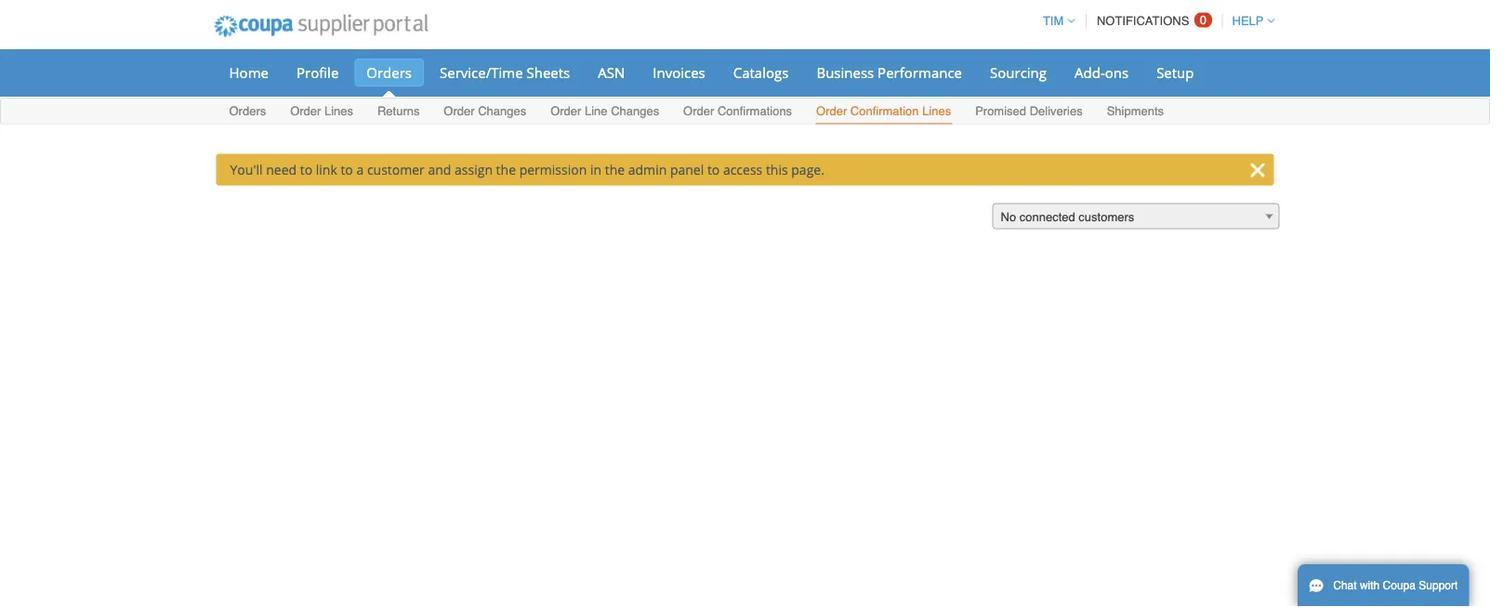 Task type: vqa. For each thing, say whether or not it's contained in the screenshot.
Order Confirmations
yes



Task type: locate. For each thing, give the bounding box(es) containing it.
returns link
[[377, 100, 421, 124]]

order confirmations link
[[683, 100, 793, 124]]

notifications 0
[[1097, 13, 1207, 28]]

0 vertical spatial orders link
[[355, 59, 424, 86]]

order confirmation lines link
[[816, 100, 953, 124]]

business performance
[[817, 63, 963, 82]]

add-ons
[[1075, 63, 1129, 82]]

the
[[496, 161, 516, 179], [605, 161, 625, 179]]

and
[[428, 161, 451, 179]]

notifications
[[1097, 14, 1190, 28]]

order
[[290, 104, 321, 118], [444, 104, 475, 118], [551, 104, 582, 118], [684, 104, 715, 118], [817, 104, 848, 118]]

0 horizontal spatial orders
[[229, 104, 266, 118]]

support
[[1420, 579, 1459, 592]]

order for order confirmation lines
[[817, 104, 848, 118]]

1 the from the left
[[496, 161, 516, 179]]

lines down "profile" link
[[325, 104, 353, 118]]

order changes
[[444, 104, 527, 118]]

order lines link
[[289, 100, 354, 124]]

order line changes
[[551, 104, 660, 118]]

setup
[[1157, 63, 1195, 82]]

to left a
[[341, 161, 353, 179]]

lines down performance
[[923, 104, 952, 118]]

navigation
[[1035, 3, 1276, 39]]

access
[[724, 161, 763, 179]]

0 horizontal spatial to
[[300, 161, 313, 179]]

sourcing link
[[978, 59, 1059, 86]]

1 horizontal spatial lines
[[923, 104, 952, 118]]

order for order confirmations
[[684, 104, 715, 118]]

2 to from the left
[[341, 161, 353, 179]]

coupa supplier portal image
[[201, 3, 441, 49]]

chat with coupa support
[[1334, 579, 1459, 592]]

home link
[[217, 59, 281, 86]]

orders link
[[355, 59, 424, 86], [228, 100, 267, 124]]

1 vertical spatial orders
[[229, 104, 266, 118]]

customer
[[367, 161, 425, 179]]

1 horizontal spatial changes
[[611, 104, 660, 118]]

lines
[[325, 104, 353, 118], [923, 104, 952, 118]]

help
[[1233, 14, 1264, 28]]

chat with coupa support button
[[1298, 565, 1470, 607]]

invoices
[[653, 63, 706, 82]]

1 horizontal spatial the
[[605, 161, 625, 179]]

order down 'service/time'
[[444, 104, 475, 118]]

4 order from the left
[[684, 104, 715, 118]]

0
[[1201, 13, 1207, 27]]

No connected customers field
[[993, 203, 1280, 230]]

1 lines from the left
[[325, 104, 353, 118]]

to
[[300, 161, 313, 179], [341, 161, 353, 179], [708, 161, 720, 179]]

5 order from the left
[[817, 104, 848, 118]]

invoices link
[[641, 59, 718, 86]]

you'll need to link to a customer and assign the permission in the admin panel to access this page.
[[230, 161, 825, 179]]

service/time sheets link
[[428, 59, 582, 86]]

0 horizontal spatial orders link
[[228, 100, 267, 124]]

changes right 'line'
[[611, 104, 660, 118]]

orders link down home link
[[228, 100, 267, 124]]

3 order from the left
[[551, 104, 582, 118]]

changes down service/time sheets link
[[478, 104, 527, 118]]

permission
[[520, 161, 587, 179]]

1 horizontal spatial to
[[341, 161, 353, 179]]

confirmations
[[718, 104, 793, 118]]

changes
[[478, 104, 527, 118], [611, 104, 660, 118]]

with
[[1361, 579, 1380, 592]]

add-
[[1075, 63, 1106, 82]]

order down "profile" link
[[290, 104, 321, 118]]

2 horizontal spatial to
[[708, 161, 720, 179]]

0 horizontal spatial lines
[[325, 104, 353, 118]]

help link
[[1224, 14, 1276, 28]]

sheets
[[527, 63, 570, 82]]

0 horizontal spatial the
[[496, 161, 516, 179]]

the right assign
[[496, 161, 516, 179]]

service/time sheets
[[440, 63, 570, 82]]

order for order lines
[[290, 104, 321, 118]]

customers
[[1079, 210, 1135, 224]]

orders
[[367, 63, 412, 82], [229, 104, 266, 118]]

2 order from the left
[[444, 104, 475, 118]]

0 horizontal spatial changes
[[478, 104, 527, 118]]

admin
[[628, 161, 667, 179]]

add-ons link
[[1063, 59, 1141, 86]]

order confirmations
[[684, 104, 793, 118]]

order down invoices link
[[684, 104, 715, 118]]

to right "panel"
[[708, 161, 720, 179]]

setup link
[[1145, 59, 1207, 86]]

2 lines from the left
[[923, 104, 952, 118]]

orders up returns
[[367, 63, 412, 82]]

order down business
[[817, 104, 848, 118]]

1 vertical spatial orders link
[[228, 100, 267, 124]]

no
[[1001, 210, 1017, 224]]

0 vertical spatial orders
[[367, 63, 412, 82]]

promised deliveries link
[[975, 100, 1084, 124]]

order left 'line'
[[551, 104, 582, 118]]

orders down home link
[[229, 104, 266, 118]]

1 order from the left
[[290, 104, 321, 118]]

to left 'link'
[[300, 161, 313, 179]]

confirmation
[[851, 104, 919, 118]]

home
[[229, 63, 269, 82]]

the right in
[[605, 161, 625, 179]]

promised deliveries
[[976, 104, 1083, 118]]

orders link up returns
[[355, 59, 424, 86]]



Task type: describe. For each thing, give the bounding box(es) containing it.
asn
[[598, 63, 625, 82]]

you'll
[[230, 161, 263, 179]]

a
[[357, 161, 364, 179]]

3 to from the left
[[708, 161, 720, 179]]

profile
[[297, 63, 339, 82]]

order for order changes
[[444, 104, 475, 118]]

sourcing
[[991, 63, 1047, 82]]

promised
[[976, 104, 1027, 118]]

returns
[[378, 104, 420, 118]]

tim
[[1043, 14, 1064, 28]]

1 horizontal spatial orders
[[367, 63, 412, 82]]

deliveries
[[1030, 104, 1083, 118]]

link
[[316, 161, 337, 179]]

tim link
[[1035, 14, 1075, 28]]

panel
[[670, 161, 704, 179]]

business
[[817, 63, 874, 82]]

performance
[[878, 63, 963, 82]]

2 changes from the left
[[611, 104, 660, 118]]

shipments link
[[1106, 100, 1165, 124]]

page.
[[792, 161, 825, 179]]

asn link
[[586, 59, 637, 86]]

No connected customers text field
[[994, 204, 1279, 230]]

1 horizontal spatial orders link
[[355, 59, 424, 86]]

shipments
[[1107, 104, 1164, 118]]

connected
[[1020, 210, 1076, 224]]

line
[[585, 104, 608, 118]]

catalogs link
[[721, 59, 801, 86]]

profile link
[[285, 59, 351, 86]]

navigation containing notifications 0
[[1035, 3, 1276, 39]]

assign
[[455, 161, 493, 179]]

coupa
[[1384, 579, 1416, 592]]

need
[[266, 161, 297, 179]]

chat
[[1334, 579, 1358, 592]]

order for order line changes
[[551, 104, 582, 118]]

order changes link
[[443, 100, 528, 124]]

1 changes from the left
[[478, 104, 527, 118]]

service/time
[[440, 63, 523, 82]]

in
[[591, 161, 602, 179]]

order lines
[[290, 104, 353, 118]]

2 the from the left
[[605, 161, 625, 179]]

1 to from the left
[[300, 161, 313, 179]]

catalogs
[[734, 63, 789, 82]]

no connected customers
[[1001, 210, 1135, 224]]

this
[[766, 161, 788, 179]]

order confirmation lines
[[817, 104, 952, 118]]

ons
[[1106, 63, 1129, 82]]

business performance link
[[805, 59, 975, 86]]

order line changes link
[[550, 100, 661, 124]]



